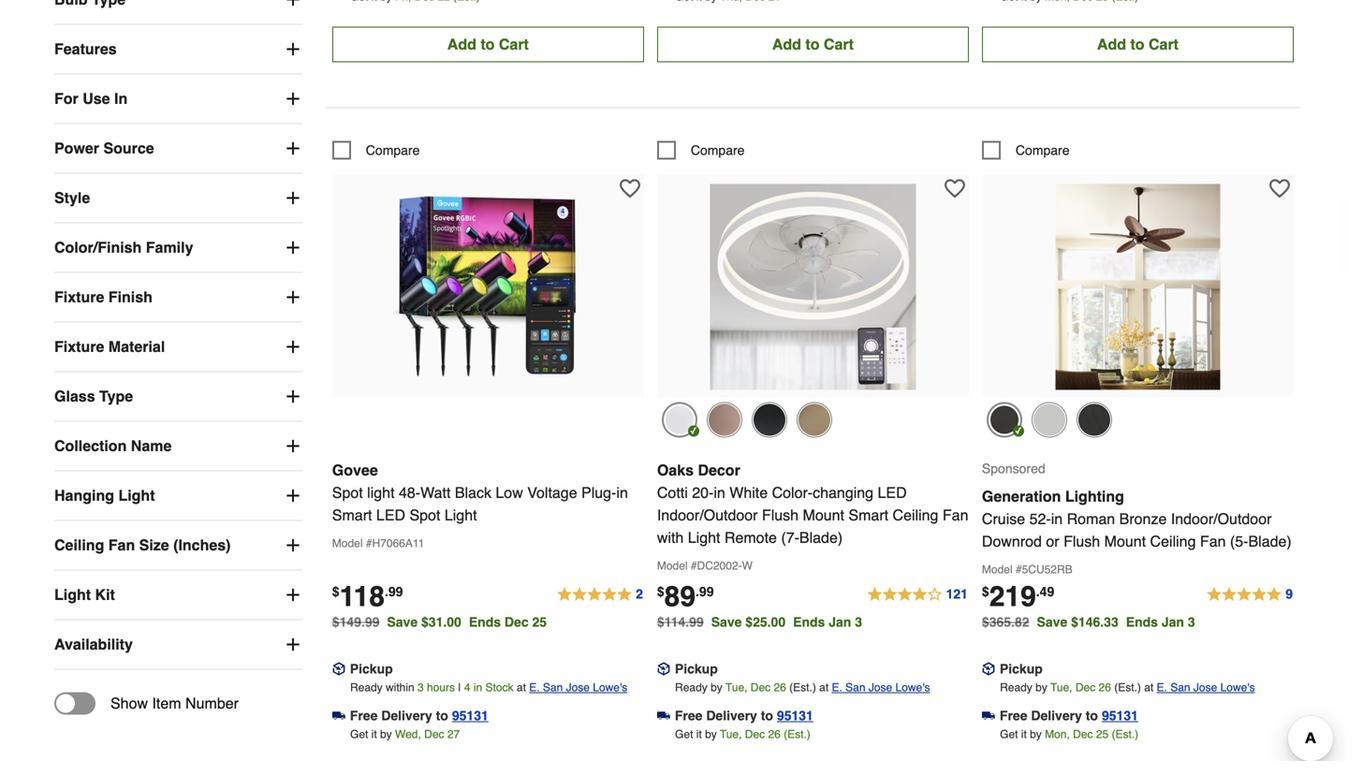 Task type: vqa. For each thing, say whether or not it's contained in the screenshot.


Task type: locate. For each thing, give the bounding box(es) containing it.
3 e. from the left
[[1157, 681, 1167, 694]]

0 horizontal spatial lowe's
[[593, 681, 628, 694]]

2 cart from the left
[[824, 35, 854, 53]]

1 ready from the left
[[350, 681, 383, 694]]

matte black image
[[1077, 402, 1112, 438]]

95131 up get it by tue, dec 26 (est.)
[[777, 708, 813, 723]]

1 horizontal spatial free
[[675, 708, 703, 723]]

get for get it by mon, dec 25 (est.)
[[1000, 728, 1018, 741]]

1 horizontal spatial #
[[691, 559, 697, 572]]

1 at from the left
[[517, 681, 526, 694]]

#
[[366, 537, 372, 550], [691, 559, 697, 572], [1016, 563, 1022, 576]]

material
[[108, 338, 165, 355]]

smart down light
[[332, 506, 372, 524]]

hanging light
[[54, 487, 155, 504]]

0 horizontal spatial e. san jose lowe's button
[[529, 678, 628, 697]]

collection
[[54, 437, 127, 455]]

3 ready from the left
[[1000, 681, 1033, 694]]

plus image for fan
[[284, 536, 302, 555]]

2 pickup image from the left
[[982, 662, 995, 676]]

(7-
[[781, 529, 800, 546]]

.99 for 118
[[385, 584, 403, 599]]

3 it from the left
[[1021, 728, 1027, 741]]

7 plus image from the top
[[284, 635, 302, 654]]

ready for get it by mon, dec 25 (est.)
[[1000, 681, 1033, 694]]

ready by tue, dec 26 (est.) at e. san jose lowe's for get it by tue, dec 26 (est.)
[[675, 681, 930, 694]]

compare for 5014348321 element
[[366, 143, 420, 158]]

save down ".49"
[[1037, 614, 1068, 629]]

led down light
[[376, 506, 405, 524]]

1 horizontal spatial save
[[711, 614, 742, 629]]

2 horizontal spatial add to cart
[[1097, 35, 1179, 53]]

1 horizontal spatial it
[[696, 728, 702, 741]]

95131 button
[[452, 706, 489, 725], [777, 706, 813, 725], [1102, 706, 1138, 725]]

plus image for use
[[284, 89, 302, 108]]

0 horizontal spatial pickup
[[350, 661, 393, 676]]

ends jan 3 element right $146.33
[[1126, 614, 1203, 629]]

1 it from the left
[[371, 728, 377, 741]]

2 e. san jose lowe's button from the left
[[832, 678, 930, 697]]

1 vertical spatial mount
[[1104, 533, 1146, 550]]

1 horizontal spatial flush
[[1064, 533, 1100, 550]]

ready down $114.99
[[675, 681, 708, 694]]

ready for get it by tue, dec 26 (est.)
[[675, 681, 708, 694]]

ends jan 3 element
[[793, 614, 870, 629], [1126, 614, 1203, 629]]

fan inside oaks decor cotti 20-in white color-changing led indoor/outdoor flush mount smart ceiling fan with light remote (7-blade)
[[943, 506, 969, 524]]

ceiling up 121 button
[[893, 506, 939, 524]]

led right changing
[[878, 484, 907, 501]]

voltage
[[527, 484, 577, 501]]

ends jan 3 element for 219
[[1126, 614, 1203, 629]]

led
[[878, 484, 907, 501], [376, 506, 405, 524]]

2 horizontal spatial e.
[[1157, 681, 1167, 694]]

ceiling fan size (inches) button
[[54, 521, 302, 570]]

5 plus image from the top
[[284, 338, 302, 356]]

lowe's
[[593, 681, 628, 694], [896, 681, 930, 694], [1221, 681, 1255, 694]]

add to cart
[[447, 35, 529, 53], [772, 35, 854, 53], [1097, 35, 1179, 53]]

fixture for fixture finish
[[54, 288, 104, 306]]

1 compare from the left
[[366, 143, 420, 158]]

2 horizontal spatial delivery
[[1031, 708, 1082, 723]]

by for get it by wed, dec 27
[[380, 728, 392, 741]]

0 vertical spatial fixture
[[54, 288, 104, 306]]

3 95131 from the left
[[1102, 708, 1138, 723]]

.99 inside $ 118 .99
[[385, 584, 403, 599]]

0 horizontal spatial delivery
[[381, 708, 432, 723]]

5 stars image for 118
[[556, 584, 644, 606]]

26
[[774, 681, 786, 694], [1099, 681, 1111, 694], [768, 728, 781, 741]]

fixture up glass
[[54, 338, 104, 355]]

by for get it by mon, dec 25 (est.)
[[1030, 728, 1042, 741]]

3
[[855, 614, 862, 629], [1188, 614, 1195, 629], [418, 681, 424, 694]]

0 horizontal spatial truck filled image
[[332, 709, 345, 722]]

2 at from the left
[[819, 681, 829, 694]]

3 pickup from the left
[[1000, 661, 1043, 676]]

4 plus image from the top
[[284, 387, 302, 406]]

collection name button
[[54, 422, 302, 470]]

1 horizontal spatial compare
[[691, 143, 745, 158]]

compare for 5014562889 element
[[691, 143, 745, 158]]

dec
[[505, 614, 529, 629], [751, 681, 771, 694], [1076, 681, 1096, 694], [424, 728, 444, 741], [745, 728, 765, 741], [1073, 728, 1093, 741]]

ready down $365.82
[[1000, 681, 1033, 694]]

save for 89
[[711, 614, 742, 629]]

ends right $31.00
[[469, 614, 501, 629]]

2 horizontal spatial free delivery to 95131
[[1000, 708, 1138, 723]]

0 horizontal spatial .99
[[385, 584, 403, 599]]

save left $31.00
[[387, 614, 418, 629]]

95131 button for wed, dec 27
[[452, 706, 489, 725]]

san right stock
[[543, 681, 563, 694]]

2 get from the left
[[675, 728, 693, 741]]

2 ends from the left
[[793, 614, 825, 629]]

1 horizontal spatial at
[[819, 681, 829, 694]]

0 horizontal spatial free delivery to 95131
[[350, 708, 489, 723]]

1 save from the left
[[387, 614, 418, 629]]

1 horizontal spatial 3
[[855, 614, 862, 629]]

ends jan 3 element right the $25.00
[[793, 614, 870, 629]]

1 horizontal spatial 95131
[[777, 708, 813, 723]]

by
[[711, 681, 723, 694], [1036, 681, 1048, 694], [380, 728, 392, 741], [705, 728, 717, 741], [1030, 728, 1042, 741]]

mount
[[803, 506, 845, 524], [1104, 533, 1146, 550]]

2 5 stars image from the left
[[1206, 584, 1294, 606]]

for
[[54, 90, 78, 107]]

blade) down changing
[[800, 529, 843, 546]]

pickup image
[[332, 662, 345, 676], [982, 662, 995, 676]]

95131 up 27
[[452, 708, 489, 723]]

black image
[[752, 402, 787, 438]]

free delivery to 95131 up "wed,"
[[350, 708, 489, 723]]

1 vertical spatial led
[[376, 506, 405, 524]]

plus image for collection name
[[284, 437, 302, 456]]

plus image
[[284, 0, 302, 9], [284, 89, 302, 108], [284, 238, 302, 257], [284, 387, 302, 406], [284, 486, 302, 505], [284, 536, 302, 555], [284, 635, 302, 654]]

style button
[[54, 174, 302, 222]]

0 horizontal spatial #
[[366, 537, 372, 550]]

$ right 121
[[982, 584, 989, 599]]

1 horizontal spatial delivery
[[706, 708, 757, 723]]

0 horizontal spatial add to cart button
[[332, 26, 644, 62]]

1 horizontal spatial ends jan 3 element
[[1126, 614, 1203, 629]]

1 horizontal spatial 95131 button
[[777, 706, 813, 725]]

plus image inside light kit button
[[284, 586, 302, 604]]

type
[[99, 388, 133, 405]]

2 horizontal spatial compare
[[1016, 143, 1070, 158]]

free up get it by wed, dec 27
[[350, 708, 378, 723]]

san down savings save $25.00 element
[[846, 681, 866, 694]]

1 cart from the left
[[499, 35, 529, 53]]

6 plus image from the top
[[284, 437, 302, 456]]

25 up ready within 3 hours | 4 in stock at e. san jose lowe's
[[532, 614, 547, 629]]

1 pickup image from the left
[[332, 662, 345, 676]]

1 horizontal spatial free delivery to 95131
[[675, 708, 813, 723]]

2 horizontal spatial jose
[[1194, 681, 1217, 694]]

blade)
[[800, 529, 843, 546], [1249, 533, 1292, 550]]

flush up the (7- at the bottom of the page
[[762, 506, 799, 524]]

plug-
[[581, 484, 616, 501]]

2 san from the left
[[846, 681, 866, 694]]

delivery for mon,
[[1031, 708, 1082, 723]]

0 horizontal spatial cart
[[499, 35, 529, 53]]

save for 118
[[387, 614, 418, 629]]

e. san jose lowe's button
[[529, 678, 628, 697], [832, 678, 930, 697], [1157, 678, 1255, 697]]

indoor/outdoor
[[657, 506, 758, 524], [1171, 510, 1272, 527]]

0 horizontal spatial 95131
[[452, 708, 489, 723]]

in down decor
[[714, 484, 725, 501]]

ends right $146.33
[[1126, 614, 1158, 629]]

1 plus image from the top
[[284, 40, 302, 59]]

3 add to cart button from the left
[[982, 26, 1294, 62]]

plus image inside "for use in" button
[[284, 89, 302, 108]]

add for 2nd add to cart button from the right
[[772, 35, 801, 53]]

pickup image down the $149.99
[[332, 662, 345, 676]]

0 horizontal spatial 95131 button
[[452, 706, 489, 725]]

$114.99 save $25.00 ends jan 3
[[657, 614, 862, 629]]

1 vertical spatial fixture
[[54, 338, 104, 355]]

0 horizontal spatial fan
[[108, 536, 135, 554]]

in left cotti
[[616, 484, 628, 501]]

ceiling down "bronze"
[[1150, 533, 1196, 550]]

3 for 219
[[1188, 614, 1195, 629]]

3 plus image from the top
[[284, 238, 302, 257]]

.49
[[1036, 584, 1054, 599]]

2 $ from the left
[[657, 584, 664, 599]]

2 add from the left
[[772, 35, 801, 53]]

truck filled image
[[657, 709, 670, 722]]

fan inside button
[[108, 536, 135, 554]]

free for get it by wed, dec 27
[[350, 708, 378, 723]]

1 horizontal spatial pickup
[[675, 661, 718, 676]]

indoor/outdoor up (5-
[[1171, 510, 1272, 527]]

26 for 25
[[1099, 681, 1111, 694]]

1 95131 button from the left
[[452, 706, 489, 725]]

2 plus image from the top
[[284, 89, 302, 108]]

.99 inside $ 89 .99
[[696, 584, 714, 599]]

0 vertical spatial spot
[[332, 484, 363, 501]]

2 horizontal spatial fan
[[1200, 533, 1226, 550]]

jose
[[566, 681, 590, 694], [869, 681, 892, 694], [1194, 681, 1217, 694]]

(est.)
[[789, 681, 816, 694], [1114, 681, 1141, 694], [784, 728, 811, 741], [1112, 728, 1139, 741]]

jose for get it by mon, dec 25 (est.)
[[1194, 681, 1217, 694]]

it for mon, dec 25
[[1021, 728, 1027, 741]]

3 compare from the left
[[1016, 143, 1070, 158]]

1 horizontal spatial spot
[[410, 506, 440, 524]]

was price $114.99 element
[[657, 610, 711, 629]]

2 plus image from the top
[[284, 139, 302, 158]]

2 horizontal spatial ready
[[1000, 681, 1033, 694]]

power source
[[54, 140, 154, 157]]

3 $ from the left
[[982, 584, 989, 599]]

1 horizontal spatial .99
[[696, 584, 714, 599]]

plus image inside color/finish family button
[[284, 238, 302, 257]]

2 horizontal spatial at
[[1144, 681, 1154, 694]]

1 horizontal spatial truck filled image
[[982, 709, 995, 722]]

2 horizontal spatial ends
[[1126, 614, 1158, 629]]

compare inside 1002561124 element
[[1016, 143, 1070, 158]]

2 .99 from the left
[[696, 584, 714, 599]]

1 5 stars image from the left
[[556, 584, 644, 606]]

1 jan from the left
[[829, 614, 851, 629]]

lowe's down 9 button
[[1221, 681, 1255, 694]]

led inside oaks decor cotti 20-in white color-changing led indoor/outdoor flush mount smart ceiling fan with light remote (7-blade)
[[878, 484, 907, 501]]

1 jose from the left
[[566, 681, 590, 694]]

jan right $146.33
[[1162, 614, 1184, 629]]

1 .99 from the left
[[385, 584, 403, 599]]

oaks decor cotti 20-in white color-changing led indoor/outdoor flush mount smart ceiling fan with light remote (7-blade) image
[[710, 184, 916, 390]]

cart for first add to cart button
[[499, 35, 529, 53]]

compare
[[366, 143, 420, 158], [691, 143, 745, 158], [1016, 143, 1070, 158]]

plus image
[[284, 40, 302, 59], [284, 139, 302, 158], [284, 189, 302, 207], [284, 288, 302, 307], [284, 338, 302, 356], [284, 437, 302, 456], [284, 586, 302, 604]]

item
[[152, 695, 181, 712]]

1 truck filled image from the left
[[332, 709, 345, 722]]

2 fixture from the top
[[54, 338, 104, 355]]

light kit button
[[54, 571, 302, 619]]

1 horizontal spatial $
[[657, 584, 664, 599]]

light
[[118, 487, 155, 504], [445, 506, 477, 524], [688, 529, 720, 546], [54, 586, 91, 603]]

jan right the $25.00
[[829, 614, 851, 629]]

1 san from the left
[[543, 681, 563, 694]]

2 heart outline image from the left
[[1269, 178, 1290, 199]]

at down savings save $146.33 element
[[1144, 681, 1154, 694]]

ready by tue, dec 26 (est.) at e. san jose lowe's
[[675, 681, 930, 694], [1000, 681, 1255, 694]]

add to cart button
[[332, 26, 644, 62], [657, 26, 969, 62], [982, 26, 1294, 62]]

mount for color-
[[803, 506, 845, 524]]

5 stars image down (5-
[[1206, 584, 1294, 606]]

1 e. from the left
[[529, 681, 540, 694]]

5 stars image
[[556, 584, 644, 606], [1206, 584, 1294, 606]]

1 horizontal spatial add to cart button
[[657, 26, 969, 62]]

e.
[[529, 681, 540, 694], [832, 681, 843, 694], [1157, 681, 1167, 694]]

fixture for fixture material
[[54, 338, 104, 355]]

pickup image for ready within 3 hours | 4 in stock at e. san jose lowe's
[[332, 662, 345, 676]]

model up 219
[[982, 563, 1013, 576]]

add for 1st add to cart button from the right
[[1097, 35, 1126, 53]]

indoor/outdoor down 20-
[[657, 506, 758, 524]]

dec for get it by wed, dec 27
[[424, 728, 444, 741]]

e. san jose lowe's button for get it by mon, dec 25 (est.)
[[1157, 678, 1255, 697]]

3 plus image from the top
[[284, 189, 302, 207]]

0 horizontal spatial smart
[[332, 506, 372, 524]]

0 horizontal spatial ceiling
[[54, 536, 104, 554]]

0 vertical spatial mount
[[803, 506, 845, 524]]

2 button
[[556, 584, 644, 606]]

truck filled image
[[332, 709, 345, 722], [982, 709, 995, 722]]

2 horizontal spatial lowe's
[[1221, 681, 1255, 694]]

e. san jose lowe's button for get it by wed, dec 27
[[529, 678, 628, 697]]

1 horizontal spatial blade)
[[1249, 533, 1292, 550]]

1 horizontal spatial jan
[[1162, 614, 1184, 629]]

plus image inside the collection name button
[[284, 437, 302, 456]]

led inside govee spot light 48-watt black low voltage plug-in smart led spot light
[[376, 506, 405, 524]]

5 plus image from the top
[[284, 486, 302, 505]]

ready by tue, dec 26 (est.) at e. san jose lowe's down savings save $25.00 element
[[675, 681, 930, 694]]

compare inside 5014562889 element
[[691, 143, 745, 158]]

3 jose from the left
[[1194, 681, 1217, 694]]

truck filled image for get it by mon, dec 25 (est.)
[[982, 709, 995, 722]]

use
[[83, 90, 110, 107]]

.99 up was price $149.99 element
[[385, 584, 403, 599]]

1 horizontal spatial get
[[675, 728, 693, 741]]

mount down "bronze"
[[1104, 533, 1146, 550]]

lowe's down 4 stars 'image'
[[896, 681, 930, 694]]

2 95131 from the left
[[777, 708, 813, 723]]

2 horizontal spatial 3
[[1188, 614, 1195, 629]]

hanging
[[54, 487, 114, 504]]

blade) up 9
[[1249, 533, 1292, 550]]

san down savings save $146.33 element
[[1171, 681, 1191, 694]]

lowe's for get it by mon, dec 25 (est.)
[[1221, 681, 1255, 694]]

pickup up within
[[350, 661, 393, 676]]

features button
[[54, 25, 302, 73]]

0 vertical spatial flush
[[762, 506, 799, 524]]

hours
[[427, 681, 455, 694]]

2 horizontal spatial free
[[1000, 708, 1028, 723]]

smart inside govee spot light 48-watt black low voltage plug-in smart led spot light
[[332, 506, 372, 524]]

3 e. san jose lowe's button from the left
[[1157, 678, 1255, 697]]

25 for $149.99 save $31.00 ends dec 25
[[532, 614, 547, 629]]

pickup for get it by mon, dec 25 (est.)
[[1000, 661, 1043, 676]]

plus image inside features button
[[284, 40, 302, 59]]

roman bronze image
[[987, 402, 1022, 438]]

3 lowe's from the left
[[1221, 681, 1255, 694]]

# for oaks decor cotti 20-in white color-changing led indoor/outdoor flush mount smart ceiling fan with light remote (7-blade)
[[691, 559, 697, 572]]

plus image inside fixture material button
[[284, 338, 302, 356]]

1 horizontal spatial e.
[[832, 681, 843, 694]]

ready left within
[[350, 681, 383, 694]]

compare inside 5014348321 element
[[366, 143, 420, 158]]

compare for 1002561124 element
[[1016, 143, 1070, 158]]

was price $365.82 element
[[982, 610, 1037, 629]]

plus image inside style button
[[284, 189, 302, 207]]

free delivery to 95131 up get it by mon, dec 25 (est.)
[[1000, 708, 1138, 723]]

1 horizontal spatial mount
[[1104, 533, 1146, 550]]

ends for 219
[[1126, 614, 1158, 629]]

size
[[139, 536, 169, 554]]

e. down savings save $25.00 element
[[832, 681, 843, 694]]

1 delivery from the left
[[381, 708, 432, 723]]

2 truck filled image from the left
[[982, 709, 995, 722]]

e. for get it by mon, dec 25 (est.)
[[1157, 681, 1167, 694]]

3 san from the left
[[1171, 681, 1191, 694]]

white image
[[1032, 402, 1067, 438]]

2 pickup from the left
[[675, 661, 718, 676]]

3 free delivery to 95131 from the left
[[1000, 708, 1138, 723]]

0 horizontal spatial ready
[[350, 681, 383, 694]]

delivery up mon,
[[1031, 708, 1082, 723]]

2 horizontal spatial 95131
[[1102, 708, 1138, 723]]

at
[[517, 681, 526, 694], [819, 681, 829, 694], [1144, 681, 1154, 694]]

3 save from the left
[[1037, 614, 1068, 629]]

2 e. from the left
[[832, 681, 843, 694]]

actual price $118.99 element
[[332, 580, 403, 613]]

2 horizontal spatial san
[[1171, 681, 1191, 694]]

1 vertical spatial spot
[[410, 506, 440, 524]]

5 stars image left 89
[[556, 584, 644, 606]]

2 horizontal spatial 95131 button
[[1102, 706, 1138, 725]]

plus image inside glass type button
[[284, 387, 302, 406]]

fixture finish
[[54, 288, 153, 306]]

0 horizontal spatial mount
[[803, 506, 845, 524]]

$ inside $ 219 .49
[[982, 584, 989, 599]]

2 smart from the left
[[849, 506, 889, 524]]

0 horizontal spatial compare
[[366, 143, 420, 158]]

cruise
[[982, 510, 1025, 527]]

flush
[[762, 506, 799, 524], [1064, 533, 1100, 550]]

pickup image for ready by tue, dec 26 (est.) at e. san jose lowe's
[[982, 662, 995, 676]]

$ right 2
[[657, 584, 664, 599]]

ready within 3 hours | 4 in stock at e. san jose lowe's
[[350, 681, 628, 694]]

# down light
[[366, 537, 372, 550]]

0 horizontal spatial at
[[517, 681, 526, 694]]

generation
[[982, 488, 1061, 505]]

model
[[332, 537, 363, 550], [657, 559, 688, 572], [982, 563, 1013, 576]]

1 add from the left
[[447, 35, 476, 53]]

in inside govee spot light 48-watt black low voltage plug-in smart led spot light
[[616, 484, 628, 501]]

2 95131 button from the left
[[777, 706, 813, 725]]

delivery
[[381, 708, 432, 723], [706, 708, 757, 723], [1031, 708, 1082, 723]]

3 get from the left
[[1000, 728, 1018, 741]]

5 stars image containing 2
[[556, 584, 644, 606]]

spot down watt
[[410, 506, 440, 524]]

free delivery to 95131 for mon,
[[1000, 708, 1138, 723]]

h7066a11
[[372, 537, 424, 550]]

1 horizontal spatial jose
[[869, 681, 892, 694]]

0 horizontal spatial ends jan 3 element
[[793, 614, 870, 629]]

in
[[616, 484, 628, 501], [714, 484, 725, 501], [1051, 510, 1063, 527], [474, 681, 482, 694]]

1 ready by tue, dec 26 (est.) at e. san jose lowe's from the left
[[675, 681, 930, 694]]

20-
[[692, 484, 714, 501]]

light up model # dc2002-w
[[688, 529, 720, 546]]

1 horizontal spatial san
[[846, 681, 866, 694]]

ceiling down hanging
[[54, 536, 104, 554]]

lowe's down 2 "button"
[[593, 681, 628, 694]]

free up get it by mon, dec 25 (est.)
[[1000, 708, 1028, 723]]

$ inside $ 118 .99
[[332, 584, 339, 599]]

$ for 219
[[982, 584, 989, 599]]

3 free from the left
[[1000, 708, 1028, 723]]

pickup image down $365.82
[[982, 662, 995, 676]]

2 ready by tue, dec 26 (est.) at e. san jose lowe's from the left
[[1000, 681, 1255, 694]]

6 plus image from the top
[[284, 536, 302, 555]]

pickup
[[350, 661, 393, 676], [675, 661, 718, 676], [1000, 661, 1043, 676]]

flush for roman
[[1064, 533, 1100, 550]]

plus image inside the hanging light button
[[284, 486, 302, 505]]

2 horizontal spatial $
[[982, 584, 989, 599]]

jose for get it by tue, dec 26 (est.)
[[869, 681, 892, 694]]

mount down changing
[[803, 506, 845, 524]]

0 horizontal spatial 5 stars image
[[556, 584, 644, 606]]

color/finish
[[54, 239, 142, 256]]

4 plus image from the top
[[284, 288, 302, 307]]

25 right mon,
[[1096, 728, 1109, 741]]

1 fixture from the top
[[54, 288, 104, 306]]

tue, for mon,
[[1051, 681, 1073, 694]]

free right truck filled image
[[675, 708, 703, 723]]

$365.82 save $146.33 ends jan 3
[[982, 614, 1195, 629]]

plus image inside fixture finish button
[[284, 288, 302, 307]]

1 smart from the left
[[332, 506, 372, 524]]

flush inside oaks decor cotti 20-in white color-changing led indoor/outdoor flush mount smart ceiling fan with light remote (7-blade)
[[762, 506, 799, 524]]

1 horizontal spatial e. san jose lowe's button
[[832, 678, 930, 697]]

3 95131 button from the left
[[1102, 706, 1138, 725]]

5 stars image containing 9
[[1206, 584, 1294, 606]]

mount inside generation lighting cruise 52-in roman bronze indoor/outdoor downrod or flush mount ceiling fan (5-blade)
[[1104, 533, 1146, 550]]

style
[[54, 189, 90, 206]]

$365.82
[[982, 614, 1029, 629]]

e. right stock
[[529, 681, 540, 694]]

1 free from the left
[[350, 708, 378, 723]]

2 jan from the left
[[1162, 614, 1184, 629]]

save
[[387, 614, 418, 629], [711, 614, 742, 629], [1037, 614, 1068, 629]]

fan left size
[[108, 536, 135, 554]]

ready by tue, dec 26 (est.) at e. san jose lowe's down savings save $146.33 element
[[1000, 681, 1255, 694]]

2 horizontal spatial get
[[1000, 728, 1018, 741]]

plus image for style
[[284, 189, 302, 207]]

flush down 'roman'
[[1064, 533, 1100, 550]]

95131
[[452, 708, 489, 723], [777, 708, 813, 723], [1102, 708, 1138, 723]]

get it by wed, dec 27
[[350, 728, 460, 741]]

fan left (5-
[[1200, 533, 1226, 550]]

95131 button for mon, dec 25
[[1102, 706, 1138, 725]]

# up $ 89 .99
[[691, 559, 697, 572]]

0 horizontal spatial indoor/outdoor
[[657, 506, 758, 524]]

1 vertical spatial 25
[[1096, 728, 1109, 741]]

7 plus image from the top
[[284, 586, 302, 604]]

ready for get it by wed, dec 27
[[350, 681, 383, 694]]

1 horizontal spatial indoor/outdoor
[[1171, 510, 1272, 527]]

0 vertical spatial 25
[[532, 614, 547, 629]]

jan for 89
[[829, 614, 851, 629]]

0 horizontal spatial ends
[[469, 614, 501, 629]]

3 delivery from the left
[[1031, 708, 1082, 723]]

2 add to cart from the left
[[772, 35, 854, 53]]

0 horizontal spatial model
[[332, 537, 363, 550]]

1 pickup from the left
[[350, 661, 393, 676]]

smart down changing
[[849, 506, 889, 524]]

white image
[[662, 402, 697, 438]]

delivery up get it by tue, dec 26 (est.)
[[706, 708, 757, 723]]

ceiling inside generation lighting cruise 52-in roman bronze indoor/outdoor downrod or flush mount ceiling fan (5-blade)
[[1150, 533, 1196, 550]]

ceiling
[[893, 506, 939, 524], [1150, 533, 1196, 550], [54, 536, 104, 554]]

# up $ 219 .49
[[1016, 563, 1022, 576]]

2 horizontal spatial model
[[982, 563, 1013, 576]]

$ inside $ 89 .99
[[657, 584, 664, 599]]

95131 button up get it by tue, dec 26 (est.)
[[777, 706, 813, 725]]

3 add to cart from the left
[[1097, 35, 1179, 53]]

0 horizontal spatial it
[[371, 728, 377, 741]]

save left the $25.00
[[711, 614, 742, 629]]

2 horizontal spatial it
[[1021, 728, 1027, 741]]

1 95131 from the left
[[452, 708, 489, 723]]

9 button
[[1206, 584, 1294, 606]]

savings save $25.00 element
[[711, 614, 870, 629]]

model for spot light 48-watt black low voltage plug-in smart led spot light
[[332, 537, 363, 550]]

plus image for features
[[284, 40, 302, 59]]

2 jose from the left
[[869, 681, 892, 694]]

e. down savings save $146.33 element
[[1157, 681, 1167, 694]]

plus image for fixture material
[[284, 338, 302, 356]]

oaks decor cotti 20-in white color-changing led indoor/outdoor flush mount smart ceiling fan with light remote (7-blade)
[[657, 461, 969, 546]]

$ up the $149.99
[[332, 584, 339, 599]]

cart for 2nd add to cart button from the right
[[824, 35, 854, 53]]

flush inside generation lighting cruise 52-in roman bronze indoor/outdoor downrod or flush mount ceiling fan (5-blade)
[[1064, 533, 1100, 550]]

$ for 89
[[657, 584, 664, 599]]

tue,
[[726, 681, 748, 694], [1051, 681, 1073, 694], [720, 728, 742, 741]]

oaks
[[657, 461, 694, 479]]

watt
[[420, 484, 451, 501]]

tue, for tue,
[[726, 681, 748, 694]]

95131 button up get it by mon, dec 25 (est.)
[[1102, 706, 1138, 725]]

heart outline image
[[945, 178, 965, 199], [1269, 178, 1290, 199]]

89
[[664, 580, 696, 613]]

model left h7066a11
[[332, 537, 363, 550]]

light down black
[[445, 506, 477, 524]]

plus image for light kit
[[284, 586, 302, 604]]

in inside generation lighting cruise 52-in roman bronze indoor/outdoor downrod or flush mount ceiling fan (5-blade)
[[1051, 510, 1063, 527]]

0 horizontal spatial led
[[376, 506, 405, 524]]

flush for white
[[762, 506, 799, 524]]

3 add from the left
[[1097, 35, 1126, 53]]

2 horizontal spatial ceiling
[[1150, 533, 1196, 550]]

free for get it by mon, dec 25 (est.)
[[1000, 708, 1028, 723]]

3 ends from the left
[[1126, 614, 1158, 629]]

3 at from the left
[[1144, 681, 1154, 694]]

actual price $219.49 element
[[982, 580, 1054, 613]]

2 compare from the left
[[691, 143, 745, 158]]

1 get from the left
[[350, 728, 368, 741]]

source
[[103, 140, 154, 157]]

at right stock
[[517, 681, 526, 694]]

model down with
[[657, 559, 688, 572]]

1 horizontal spatial pickup image
[[982, 662, 995, 676]]

95131 button up 27
[[452, 706, 489, 725]]

1 free delivery to 95131 from the left
[[350, 708, 489, 723]]

1 horizontal spatial smart
[[849, 506, 889, 524]]

3 cart from the left
[[1149, 35, 1179, 53]]

1 $ from the left
[[332, 584, 339, 599]]

2 free delivery to 95131 from the left
[[675, 708, 813, 723]]

1 ends jan 3 element from the left
[[793, 614, 870, 629]]

fan left cruise on the right of the page
[[943, 506, 969, 524]]

1 e. san jose lowe's button from the left
[[529, 678, 628, 697]]

0 horizontal spatial get
[[350, 728, 368, 741]]

plus image inside the ceiling fan size (inches) button
[[284, 536, 302, 555]]

ends right the $25.00
[[793, 614, 825, 629]]

at down savings save $25.00 element
[[819, 681, 829, 694]]

san
[[543, 681, 563, 694], [846, 681, 866, 694], [1171, 681, 1191, 694]]

truck filled image for get it by wed, dec 27
[[332, 709, 345, 722]]

1 horizontal spatial heart outline image
[[1269, 178, 1290, 199]]

2 horizontal spatial add to cart button
[[982, 26, 1294, 62]]

2 save from the left
[[711, 614, 742, 629]]

plus image for family
[[284, 238, 302, 257]]

95131 up get it by mon, dec 25 (est.)
[[1102, 708, 1138, 723]]

plus image inside power source button
[[284, 139, 302, 158]]

2 it from the left
[[696, 728, 702, 741]]

2 ends jan 3 element from the left
[[1126, 614, 1203, 629]]

1 horizontal spatial add to cart
[[772, 35, 854, 53]]

2 horizontal spatial save
[[1037, 614, 1068, 629]]

1 horizontal spatial fan
[[943, 506, 969, 524]]

delivery up "wed,"
[[381, 708, 432, 723]]

$149.99
[[332, 614, 380, 629]]

2 horizontal spatial e. san jose lowe's button
[[1157, 678, 1255, 697]]

ceiling inside oaks decor cotti 20-in white color-changing led indoor/outdoor flush mount smart ceiling fan with light remote (7-blade)
[[893, 506, 939, 524]]

spot down govee
[[332, 484, 363, 501]]

free delivery to 95131 up get it by tue, dec 26 (est.)
[[675, 708, 813, 723]]

pickup right pickup icon
[[675, 661, 718, 676]]

0 horizontal spatial add
[[447, 35, 476, 53]]

.99 down model # dc2002-w
[[696, 584, 714, 599]]

0 horizontal spatial $
[[332, 584, 339, 599]]

2 free from the left
[[675, 708, 703, 723]]

2 lowe's from the left
[[896, 681, 930, 694]]

plus image for light
[[284, 486, 302, 505]]

2 ready from the left
[[675, 681, 708, 694]]

in up or
[[1051, 510, 1063, 527]]

pickup down $365.82
[[1000, 661, 1043, 676]]

mount inside oaks decor cotti 20-in white color-changing led indoor/outdoor flush mount smart ceiling fan with light remote (7-blade)
[[803, 506, 845, 524]]

fixture left the finish
[[54, 288, 104, 306]]

0 horizontal spatial jan
[[829, 614, 851, 629]]



Task type: describe. For each thing, give the bounding box(es) containing it.
.99 for 89
[[696, 584, 714, 599]]

for use in
[[54, 90, 128, 107]]

27
[[447, 728, 460, 741]]

white
[[730, 484, 768, 501]]

glass type button
[[54, 372, 302, 421]]

2 horizontal spatial #
[[1016, 563, 1022, 576]]

kit
[[95, 586, 115, 603]]

95131 for wed, dec 27
[[452, 708, 489, 723]]

ends for 118
[[469, 614, 501, 629]]

121 button
[[867, 584, 969, 606]]

show
[[110, 695, 148, 712]]

$25.00
[[746, 614, 786, 629]]

get it by mon, dec 25 (est.)
[[1000, 728, 1139, 741]]

pickup for get it by wed, dec 27
[[350, 661, 393, 676]]

savings save $31.00 element
[[387, 614, 554, 629]]

bronze
[[1119, 510, 1167, 527]]

light left kit
[[54, 586, 91, 603]]

1 add to cart from the left
[[447, 35, 529, 53]]

9
[[1286, 586, 1293, 601]]

5cu52rb
[[1022, 563, 1073, 576]]

95131 button for tue, dec 26
[[777, 706, 813, 725]]

0 horizontal spatial 3
[[418, 681, 424, 694]]

smart inside oaks decor cotti 20-in white color-changing led indoor/outdoor flush mount smart ceiling fan with light remote (7-blade)
[[849, 506, 889, 524]]

plus image for fixture finish
[[284, 288, 302, 307]]

1 add to cart button from the left
[[332, 26, 644, 62]]

savings save $146.33 element
[[1037, 614, 1203, 629]]

free delivery to 95131 for wed,
[[350, 708, 489, 723]]

4
[[464, 681, 471, 694]]

2 add to cart button from the left
[[657, 26, 969, 62]]

features
[[54, 40, 117, 58]]

5014348321 element
[[332, 141, 420, 159]]

by for get it by tue, dec 26 (est.)
[[705, 728, 717, 741]]

mon,
[[1045, 728, 1070, 741]]

add for first add to cart button
[[447, 35, 476, 53]]

1002561124 element
[[982, 141, 1070, 159]]

free for get it by tue, dec 26 (est.)
[[675, 708, 703, 723]]

changing
[[813, 484, 874, 501]]

model # 5cu52rb
[[982, 563, 1073, 576]]

5014562889 element
[[657, 141, 745, 159]]

118
[[339, 580, 385, 613]]

hanging light button
[[54, 471, 302, 520]]

remote
[[725, 529, 777, 546]]

show item number
[[110, 695, 239, 712]]

at for get it by mon, dec 25 (est.)
[[1144, 681, 1154, 694]]

get for get it by wed, dec 27
[[350, 728, 368, 741]]

lowe's for get it by tue, dec 26 (est.)
[[896, 681, 930, 694]]

5 stars image for 219
[[1206, 584, 1294, 606]]

$31.00
[[421, 614, 461, 629]]

plus image for type
[[284, 387, 302, 406]]

fixture material button
[[54, 323, 302, 371]]

ends dec 25 element
[[469, 614, 554, 629]]

# for govee spot light 48-watt black low voltage plug-in smart led spot light
[[366, 537, 372, 550]]

within
[[386, 681, 414, 694]]

color-
[[772, 484, 813, 501]]

low
[[496, 484, 523, 501]]

indoor/outdoor inside generation lighting cruise 52-in roman bronze indoor/outdoor downrod or flush mount ceiling fan (5-blade)
[[1171, 510, 1272, 527]]

4 stars image
[[867, 584, 969, 606]]

govee spot light 48-watt black low voltage plug-in smart led spot light image
[[385, 184, 591, 390]]

light kit
[[54, 586, 115, 603]]

get it by tue, dec 26 (est.)
[[675, 728, 811, 741]]

$149.99 save $31.00 ends dec 25
[[332, 614, 547, 629]]

fixture finish button
[[54, 273, 302, 322]]

heart outline image
[[620, 178, 640, 199]]

1 heart outline image from the left
[[945, 178, 965, 199]]

95131 for mon, dec 25
[[1102, 708, 1138, 723]]

light inside govee spot light 48-watt black low voltage plug-in smart led spot light
[[445, 506, 477, 524]]

$ for 118
[[332, 584, 339, 599]]

$ 89 .99
[[657, 580, 714, 613]]

govee spot light 48-watt black low voltage plug-in smart led spot light
[[332, 461, 628, 524]]

219
[[989, 580, 1036, 613]]

glass type
[[54, 388, 133, 405]]

for use in button
[[54, 74, 302, 123]]

e. for get it by tue, dec 26 (est.)
[[832, 681, 843, 694]]

52-
[[1030, 510, 1051, 527]]

roman
[[1067, 510, 1115, 527]]

color/finish family
[[54, 239, 193, 256]]

delivery for wed,
[[381, 708, 432, 723]]

indoor/outdoor inside oaks decor cotti 20-in white color-changing led indoor/outdoor flush mount smart ceiling fan with light remote (7-blade)
[[657, 506, 758, 524]]

fan inside generation lighting cruise 52-in roman bronze indoor/outdoor downrod or flush mount ceiling fan (5-blade)
[[1200, 533, 1226, 550]]

e. san jose lowe's button for get it by tue, dec 26 (est.)
[[832, 678, 930, 697]]

sponsored
[[982, 461, 1045, 476]]

0 horizontal spatial spot
[[332, 484, 363, 501]]

w
[[742, 559, 753, 572]]

dec for get it by mon, dec 25 (est.)
[[1073, 728, 1093, 741]]

light
[[367, 484, 395, 501]]

availability button
[[54, 620, 302, 669]]

blade) inside generation lighting cruise 52-in roman bronze indoor/outdoor downrod or flush mount ceiling fan (5-blade)
[[1249, 533, 1292, 550]]

95131 for tue, dec 26
[[777, 708, 813, 723]]

finish
[[108, 288, 153, 306]]

48-
[[399, 484, 420, 501]]

generation lighting cruise 52-in roman bronze indoor/outdoor downrod or flush mount ceiling fan (5-blade) image
[[1035, 184, 1241, 390]]

downrod
[[982, 533, 1042, 550]]

govee
[[332, 461, 378, 479]]

color/finish family button
[[54, 223, 302, 272]]

generation lighting cruise 52-in roman bronze indoor/outdoor downrod or flush mount ceiling fan (5-blade)
[[982, 488, 1292, 550]]

in
[[114, 90, 128, 107]]

save for 219
[[1037, 614, 1068, 629]]

121
[[946, 586, 968, 601]]

blade) inside oaks decor cotti 20-in white color-changing led indoor/outdoor flush mount smart ceiling fan with light remote (7-blade)
[[800, 529, 843, 546]]

free delivery to 95131 for tue,
[[675, 708, 813, 723]]

1 lowe's from the left
[[593, 681, 628, 694]]

lighting
[[1065, 488, 1124, 505]]

pickup for get it by tue, dec 26 (est.)
[[675, 661, 718, 676]]

light up the ceiling fan size (inches)
[[118, 487, 155, 504]]

light inside oaks decor cotti 20-in white color-changing led indoor/outdoor flush mount smart ceiling fan with light remote (7-blade)
[[688, 529, 720, 546]]

$114.99
[[657, 614, 704, 629]]

$ 219 .49
[[982, 580, 1054, 613]]

show item number element
[[54, 692, 239, 715]]

ceiling inside button
[[54, 536, 104, 554]]

power
[[54, 140, 99, 157]]

ends jan 3 element for 89
[[793, 614, 870, 629]]

san for get it by tue, dec 26 (est.)
[[846, 681, 866, 694]]

stock
[[486, 681, 514, 694]]

glass
[[54, 388, 95, 405]]

fixture material
[[54, 338, 165, 355]]

(5-
[[1230, 533, 1249, 550]]

cart for 1st add to cart button from the right
[[1149, 35, 1179, 53]]

pickup image
[[657, 662, 670, 676]]

ceiling fan size (inches)
[[54, 536, 231, 554]]

2
[[636, 586, 643, 601]]

power source button
[[54, 124, 302, 173]]

delivery for tue,
[[706, 708, 757, 723]]

jan for 219
[[1162, 614, 1184, 629]]

dec for $149.99 save $31.00 ends dec 25
[[505, 614, 529, 629]]

mount for bronze
[[1104, 533, 1146, 550]]

1 plus image from the top
[[284, 0, 302, 9]]

$146.33
[[1071, 614, 1119, 629]]

plus image inside availability button
[[284, 635, 302, 654]]

in right 4
[[474, 681, 482, 694]]

ready by tue, dec 26 (est.) at e. san jose lowe's for get it by mon, dec 25 (est.)
[[1000, 681, 1255, 694]]

$ 118 .99
[[332, 580, 403, 613]]

ends for 89
[[793, 614, 825, 629]]

model for cotti 20-in white color-changing led indoor/outdoor flush mount smart ceiling fan with light remote (7-blade)
[[657, 559, 688, 572]]

26 for 26
[[774, 681, 786, 694]]

it for wed, dec 27
[[371, 728, 377, 741]]

at for get it by tue, dec 26 (est.)
[[819, 681, 829, 694]]

get for get it by tue, dec 26 (est.)
[[675, 728, 693, 741]]

25 for get it by mon, dec 25 (est.)
[[1096, 728, 1109, 741]]

availability
[[54, 636, 133, 653]]

number
[[185, 695, 239, 712]]

gold image
[[797, 402, 832, 438]]

brown image
[[707, 402, 742, 438]]

dec for get it by tue, dec 26 (est.)
[[745, 728, 765, 741]]

actual price $89.99 element
[[657, 580, 714, 613]]

it for tue, dec 26
[[696, 728, 702, 741]]

was price $149.99 element
[[332, 610, 387, 629]]

plus image for power source
[[284, 139, 302, 158]]

cotti
[[657, 484, 688, 501]]

san for get it by mon, dec 25 (est.)
[[1171, 681, 1191, 694]]

(inches)
[[173, 536, 231, 554]]

black
[[455, 484, 492, 501]]

model # h7066a11
[[332, 537, 424, 550]]

3 for 89
[[855, 614, 862, 629]]

decor
[[698, 461, 740, 479]]

in inside oaks decor cotti 20-in white color-changing led indoor/outdoor flush mount smart ceiling fan with light remote (7-blade)
[[714, 484, 725, 501]]



